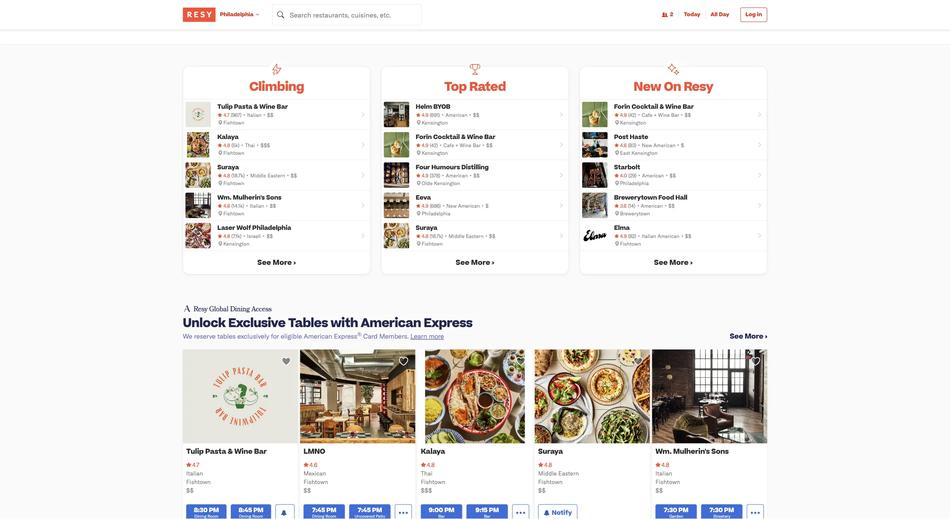 Task type: locate. For each thing, give the bounding box(es) containing it.
resy left global
[[194, 304, 208, 316]]

cafe + wine bar up haste on the right top of the page
[[642, 112, 679, 118]]

cocktail down the new
[[632, 103, 658, 111]]

7:30 pm garden
[[664, 506, 689, 519]]

more inside unlock exclusive tables with american express we reserve tables exclusively for eligible american express ® card members. learn more
[[429, 332, 444, 340]]

kensington for helm byob link
[[422, 120, 448, 126]]

1 vertical spatial new
[[447, 203, 457, 209]]

(18.7k)
[[231, 172, 245, 179], [430, 233, 443, 239]]

1 vertical spatial tulip
[[186, 447, 204, 457]]

pm for 7:45 pm dining room
[[326, 506, 337, 515]]

1 horizontal spatial wm. mulherin's sons link
[[656, 447, 764, 457]]

kensington down 691 reviews element
[[422, 120, 448, 126]]

0 vertical spatial 4.7
[[223, 112, 230, 118]]

& inside the top rated element
[[461, 133, 466, 142]]

brewerytown food hall link
[[614, 193, 690, 202]]

more
[[273, 258, 292, 268], [471, 258, 490, 268], [670, 258, 689, 268], [745, 331, 764, 342], [429, 332, 444, 340]]

1 horizontal spatial (18.7k)
[[430, 233, 443, 239]]

eastern inside the top rated element
[[466, 233, 484, 239]]

see inside new on resy element
[[654, 258, 668, 268]]

1 vertical spatial wm. mulherin's sons
[[656, 447, 729, 457]]

0 horizontal spatial how
[[183, 6, 197, 15]]

0 vertical spatial wm. mulherin's sons link
[[217, 193, 284, 202]]

4.6 up east
[[620, 142, 627, 148]]

2 vertical spatial suraya link
[[538, 447, 647, 457]]

room right the '8:45'
[[252, 514, 263, 519]]

1 horizontal spatial 4.7
[[223, 112, 230, 118]]

pm inside the 7:30 pm streetery
[[724, 506, 734, 515]]

4.7 inside image
[[192, 461, 199, 469]]

sons inside climbing element
[[266, 193, 282, 202]]

forîn cocktail & wine bar link up four humours distilling link
[[416, 133, 498, 142]]

resy inside philadelphia's newest restaurant openings, now on resy
[[389, 14, 404, 23]]

1 vertical spatial middle
[[449, 233, 465, 239]]

7:45 inside 7:45 pm uncovered patio
[[358, 506, 371, 515]]

cafe + wine bar up four humours distilling link
[[444, 142, 481, 148]]

wm. mulherin's sons for the wm. mulherin's sons link in unlock exclusive tables with american express collection main content
[[656, 447, 729, 457]]

83 reviews element
[[628, 142, 637, 149]]

1 horizontal spatial cocktail
[[632, 103, 658, 111]]

mulherin's
[[233, 193, 265, 202], [673, 447, 710, 457]]

4.9 up the four
[[422, 142, 429, 148]]

1 horizontal spatial tulip
[[217, 103, 233, 111]]

kensington for laser wolf philadelphia link
[[223, 241, 250, 247]]

0 vertical spatial forîn cocktail & wine bar link
[[614, 103, 696, 111]]

cocktail inside the top rated element
[[433, 133, 460, 142]]

(18.7k) reviews element up (14.1k)
[[231, 172, 245, 179]]

dining for 8:30 pm dining room
[[194, 514, 207, 519]]

$$
[[267, 112, 273, 118], [473, 112, 479, 118], [685, 112, 691, 118], [486, 142, 493, 148], [291, 173, 297, 179], [473, 173, 480, 179], [670, 173, 676, 179], [270, 203, 276, 209], [669, 203, 675, 209], [267, 233, 273, 239], [489, 233, 496, 239], [685, 233, 692, 239], [186, 487, 194, 494], [304, 487, 311, 494], [538, 487, 546, 494], [656, 487, 663, 494]]

thai up 9:00
[[421, 470, 433, 477]]

middle inside climbing element
[[250, 173, 266, 179]]

42 reviews element
[[628, 111, 636, 119], [430, 142, 438, 149]]

all day
[[711, 11, 730, 18]]

more for top rated
[[471, 258, 490, 268]]

8 pm from the left
[[724, 506, 734, 515]]

1 horizontal spatial room
[[252, 514, 263, 519]]

more inside climbing element
[[273, 258, 292, 268]]

italian right '(82)'
[[642, 233, 656, 239]]

elma
[[614, 224, 630, 233]]

42 reviews element right 4.9 out of 5 stars icon
[[628, 111, 636, 119]]

american right eligible
[[304, 332, 332, 340]]

back
[[680, 6, 696, 15]]

0 horizontal spatial wm. mulherin's sons
[[217, 193, 282, 202]]

Add LMNO to favorites checkbox
[[398, 356, 409, 367]]

1 vertical spatial (18.7k)
[[430, 233, 443, 239]]

mulherin's inside unlock exclusive tables with american express collection main content
[[673, 447, 710, 457]]

wine inside climbing element
[[259, 103, 275, 111]]

pm inside 9:00 pm bar
[[445, 506, 455, 515]]

1 italian fishtown $$ from the left
[[186, 470, 211, 494]]

pasta
[[234, 103, 252, 111], [205, 447, 226, 457]]

82 reviews element
[[628, 233, 636, 240]]

1 vertical spatial middle eastern
[[449, 233, 484, 239]]

suraya link for the leftmost the '(18.7k) reviews' element
[[217, 163, 241, 172]]

+ up four humours distilling link
[[456, 142, 459, 148]]

wm. mulherin's sons for the wm. mulherin's sons link inside the climbing element
[[217, 193, 282, 202]]

philadelphia's
[[332, 6, 375, 15]]

top rated
[[444, 78, 506, 96]]

kalaya for top 'kalaya' link
[[217, 133, 239, 142]]

on right the new
[[664, 78, 681, 96]]

forîn down 691 reviews element
[[416, 133, 432, 142]]

1 horizontal spatial +
[[654, 112, 657, 118]]

1 horizontal spatial cafe + wine bar
[[642, 112, 679, 118]]

Add Tulip Pasta & Wine Bar to favorites checkbox
[[281, 356, 292, 367]]

0 vertical spatial suraya link
[[217, 163, 241, 172]]

› inside new on resy element
[[690, 258, 693, 268]]

resy right the now
[[389, 14, 404, 23]]

$ inside new on resy element
[[681, 142, 684, 148]]

2 horizontal spatial suraya
[[538, 447, 563, 457]]

(14.1k) reviews element
[[231, 202, 244, 210]]

fishtown up "notify" button
[[538, 478, 563, 486]]

4.9 out of 5 stars image up olde
[[416, 172, 429, 179]]

see more › button
[[183, 251, 370, 274], [382, 251, 569, 274], [580, 251, 767, 274], [721, 331, 768, 342]]

4.9 up olde
[[422, 172, 429, 179]]

suraya down (5k) reviews element
[[217, 163, 239, 172]]

forîn inside new on resy element
[[614, 103, 630, 111]]

wm. mulherin's sons inside climbing element
[[217, 193, 282, 202]]

olde kensington
[[422, 180, 460, 186]]

1 horizontal spatial (42)
[[628, 112, 636, 118]]

american down four humours distilling link
[[446, 173, 468, 179]]

kensington inside climbing element
[[223, 241, 250, 247]]

fishtown down mexican
[[304, 478, 328, 486]]

the
[[200, 14, 210, 23]]

1 horizontal spatial middle
[[449, 233, 465, 239]]

room inside 7:45 pm dining room
[[326, 514, 336, 519]]

0 horizontal spatial cafe + wine bar
[[444, 142, 481, 148]]

dining inside 8:45 pm dining room
[[239, 514, 251, 519]]

tulip inside climbing element
[[217, 103, 233, 111]]

4.6 out of 5 stars image
[[304, 461, 317, 469]]

new
[[642, 142, 652, 148], [447, 203, 457, 209]]

more inside new on resy element
[[670, 258, 689, 268]]

see more ›
[[257, 258, 296, 268], [456, 258, 494, 268], [654, 258, 693, 268], [730, 331, 768, 342]]

italian fishtown $$ down 4.7 out of 5 stars image
[[186, 470, 211, 494]]

wine
[[259, 103, 275, 111], [666, 103, 681, 111], [658, 112, 670, 118], [467, 133, 483, 142], [460, 142, 472, 148], [234, 447, 253, 457]]

(18.7k) reviews element down 686 reviews element
[[430, 233, 443, 240]]

4.9 up post in the right top of the page
[[620, 112, 627, 118]]

brewerytown
[[614, 193, 657, 202], [620, 210, 650, 217]]

new up east kensington
[[642, 142, 652, 148]]

middle inside the top rated element
[[449, 233, 465, 239]]

7:30 for 7:30 pm streetery
[[710, 506, 723, 515]]

2 vertical spatial suraya
[[538, 447, 563, 457]]

0 vertical spatial cafe + wine bar
[[642, 112, 679, 118]]

1 vertical spatial +
[[456, 142, 459, 148]]

(7.1k)
[[231, 233, 242, 239]]

1 vertical spatial (42)
[[430, 142, 438, 148]]

4.9 inside 4.9 out of 5 stars icon
[[620, 112, 627, 118]]

0 horizontal spatial thai
[[245, 142, 255, 148]]

philadelphia inside the top rated element
[[422, 210, 451, 217]]

today button
[[679, 6, 706, 23]]

4.9 out of 5 stars image up the four
[[416, 142, 429, 149]]

(18.7k) for the suraya link corresponding to the right the '(18.7k) reviews' element
[[430, 233, 443, 239]]

0 horizontal spatial express
[[334, 332, 357, 340]]

1 horizontal spatial learn
[[629, 14, 648, 23]]

room inside 8:30 pm dining room
[[208, 514, 218, 519]]

(42) right 4.9 out of 5 stars icon
[[628, 112, 636, 118]]

learn right members.
[[411, 332, 427, 340]]

0 horizontal spatial middle
[[250, 173, 266, 179]]

see inside climbing element
[[257, 258, 271, 268]]

byob
[[433, 103, 451, 111]]

fishtown up (14.1k)
[[223, 180, 244, 186]]

brewerytown down "14 reviews" element at the right of the page
[[620, 210, 650, 217]]

tulip inside unlock exclusive tables with american express collection main content
[[186, 447, 204, 457]]

1 vertical spatial 4.6
[[310, 461, 317, 469]]

forîn for 42 reviews element to the top
[[614, 103, 630, 111]]

wm. mulherin's sons inside unlock exclusive tables with american express collection main content
[[656, 447, 729, 457]]

0 vertical spatial middle
[[250, 173, 266, 179]]

0 vertical spatial brewerytown
[[614, 193, 657, 202]]

new for post haste
[[642, 142, 652, 148]]

1 vertical spatial brewerytown
[[620, 210, 650, 217]]

forîn cocktail & wine bar for bottom 42 reviews element
[[416, 133, 496, 142]]

1 vertical spatial resy
[[194, 304, 208, 316]]

new american inside the top rated element
[[447, 203, 480, 209]]

see inside the top rated element
[[456, 258, 470, 268]]

1 pm from the left
[[209, 506, 219, 515]]

0 vertical spatial cafe
[[642, 112, 653, 118]]

(18.7k) down 686 reviews element
[[430, 233, 443, 239]]

thai
[[245, 142, 255, 148], [421, 470, 433, 477]]

tulip pasta & wine bar link
[[217, 103, 290, 111], [186, 447, 295, 457]]

(42) inside new on resy element
[[628, 112, 636, 118]]

brewerytown up (14)
[[614, 193, 657, 202]]

4.9 down elma link
[[620, 233, 627, 239]]

mexican fishtown $$
[[304, 470, 328, 494]]

1 horizontal spatial middle eastern
[[449, 233, 484, 239]]

wm. mulherin's sons
[[217, 193, 282, 202], [656, 447, 729, 457]]

fishtown down 686 reviews element
[[422, 241, 443, 247]]

$$$ right the (5k)
[[261, 142, 270, 148]]

3 room from the left
[[326, 514, 336, 519]]

7:45
[[312, 506, 325, 515], [358, 506, 371, 515]]

0 horizontal spatial italian fishtown $$
[[186, 470, 211, 494]]

kalaya inside climbing element
[[217, 133, 239, 142]]

› for top rated
[[492, 258, 494, 268]]

4.9 out of 5 stars image left 691 reviews element
[[416, 111, 429, 119]]

+ down the new
[[654, 112, 657, 118]]

1 vertical spatial learn
[[411, 332, 427, 340]]

how left the
[[183, 6, 197, 15]]

thai for thai fishtown $$$
[[421, 470, 433, 477]]

streetery
[[714, 514, 731, 519]]

wolf
[[237, 224, 251, 233]]

cafe for bottom 42 reviews element
[[444, 142, 454, 148]]

italian down 4.7 out of 5 stars image
[[186, 470, 203, 477]]

brewerytown for brewerytown food hall
[[614, 193, 657, 202]]

0 vertical spatial eastern
[[268, 173, 285, 179]]

italian fishtown $$ up 7:30 pm garden
[[656, 470, 680, 494]]

learn
[[629, 14, 648, 23], [411, 332, 427, 340]]

pm for 7:30 pm garden
[[679, 506, 689, 515]]

0 vertical spatial 42 reviews element
[[628, 111, 636, 119]]

there
[[244, 14, 263, 23]]

(7.1k) reviews element
[[231, 233, 242, 240]]

my
[[233, 6, 242, 15]]

to left get
[[198, 6, 205, 15]]

members.
[[379, 332, 409, 340]]

2 horizontal spatial to
[[655, 6, 662, 15]]

middle eastern inside the top rated element
[[449, 233, 484, 239]]

&
[[254, 103, 258, 111], [660, 103, 664, 111], [461, 133, 466, 142], [228, 447, 233, 457]]

see for top rated
[[456, 258, 470, 268]]

2 horizontal spatial middle
[[538, 470, 557, 477]]

bar inside 9:00 pm bar
[[438, 514, 445, 519]]

kalaya for the bottommost 'kalaya' link
[[421, 447, 445, 457]]

mulherin's inside climbing element
[[233, 193, 265, 202]]

1 horizontal spatial $
[[681, 142, 684, 148]]

Add Suraya to favorites checkbox
[[633, 356, 644, 367]]

› for new on resy
[[690, 258, 693, 268]]

wine for 42 reviews element to the top's the forîn cocktail & wine bar link
[[666, 103, 681, 111]]

starbolt link
[[614, 163, 643, 172]]

more for new on resy
[[670, 258, 689, 268]]

$$$ up 9:00
[[421, 487, 432, 494]]

post
[[614, 133, 629, 142]]

(18.7k) inside climbing element
[[231, 172, 245, 179]]

(42) for bottom 42 reviews element
[[430, 142, 438, 148]]

1 horizontal spatial forîn cocktail & wine bar
[[614, 103, 694, 111]]

on inside philadelphia's newest restaurant openings, now on resy
[[380, 14, 388, 23]]

1 vertical spatial forîn
[[416, 133, 432, 142]]

on right the now
[[380, 14, 388, 23]]

7:45 for 7:45 pm uncovered patio
[[358, 506, 371, 515]]

italian fishtown $$ for tulip
[[186, 470, 211, 494]]

kalaya inside unlock exclusive tables with american express collection main content
[[421, 447, 445, 457]]

1 vertical spatial tulip pasta & wine bar link
[[186, 447, 295, 457]]

42 reviews element up the four
[[430, 142, 438, 149]]

pm inside 8:30 pm dining room
[[209, 506, 219, 515]]

0 vertical spatial learn
[[629, 14, 648, 23]]

0 horizontal spatial cocktail
[[433, 133, 460, 142]]

1 horizontal spatial wm. mulherin's sons
[[656, 447, 729, 457]]

3.6 out of 5 stars image
[[614, 202, 627, 210]]

forîn cocktail & wine bar link for 42 reviews element to the top
[[614, 103, 696, 111]]

pm inside 7:45 pm uncovered patio
[[372, 506, 382, 515]]

room for tulip pasta & wine bar
[[208, 514, 218, 519]]

1 vertical spatial (18.7k) reviews element
[[430, 233, 443, 240]]

2 7:45 from the left
[[358, 506, 371, 515]]

italian right (14.1k)
[[250, 203, 264, 209]]

2 horizontal spatial suraya link
[[538, 447, 647, 457]]

0 vertical spatial (18.7k) reviews element
[[231, 172, 245, 179]]

1 horizontal spatial mulherin's
[[673, 447, 710, 457]]

& inside new on resy element
[[660, 103, 664, 111]]

dining inside 8:30 pm dining room
[[194, 514, 207, 519]]

$$$ inside thai fishtown $$$
[[421, 487, 432, 494]]

0 vertical spatial (42)
[[628, 112, 636, 118]]

0 horizontal spatial resy
[[194, 304, 208, 316]]

italian fishtown $$
[[186, 470, 211, 494], [656, 470, 680, 494]]

$$$
[[261, 142, 270, 148], [421, 487, 432, 494]]

sons for the wm. mulherin's sons link inside the climbing element
[[266, 193, 282, 202]]

sons
[[266, 193, 282, 202], [712, 447, 729, 457]]

$ for post haste
[[681, 142, 684, 148]]

room right 8:30
[[208, 514, 218, 519]]

1 vertical spatial kalaya
[[421, 447, 445, 457]]

1 horizontal spatial wm.
[[656, 447, 672, 457]]

8:45 pm dining room
[[239, 506, 263, 519]]

now
[[365, 14, 379, 23]]

kalaya up the (5k)
[[217, 133, 239, 142]]

thai right the (5k)
[[245, 142, 255, 148]]

wine inside unlock exclusive tables with american express collection main content
[[234, 447, 253, 457]]

0 horizontal spatial pasta
[[205, 447, 226, 457]]

0 horizontal spatial kalaya
[[217, 133, 239, 142]]

7:30
[[664, 506, 677, 515], [710, 506, 723, 515]]

3 pm from the left
[[326, 506, 337, 515]]

2 vertical spatial middle
[[538, 470, 557, 477]]

new right (686)
[[447, 203, 457, 209]]

4.9 for 686 reviews element
[[422, 203, 429, 209]]

2 pm from the left
[[253, 506, 263, 515]]

4.9 out of 5 stars image for helm
[[416, 111, 429, 119]]

0 vertical spatial wm.
[[217, 193, 232, 202]]

cafe for 42 reviews element to the top
[[642, 112, 653, 118]]

suraya down 686 reviews element
[[416, 224, 438, 233]]

7 pm from the left
[[679, 506, 689, 515]]

philadelphia's newest restaurant openings, now on resy
[[332, 6, 437, 23]]

— and
[[260, 6, 279, 15]]

0 vertical spatial $$$
[[261, 142, 270, 148]]

5 pm from the left
[[445, 506, 455, 515]]

1 vertical spatial forîn cocktail & wine bar link
[[416, 133, 498, 142]]

thai inside climbing element
[[245, 142, 255, 148]]

room left uncovered
[[326, 514, 336, 519]]

0 horizontal spatial 7:30
[[664, 506, 677, 515]]

4.6 up mexican
[[310, 461, 317, 469]]

cafe inside the top rated element
[[444, 142, 454, 148]]

pm inside 8:45 pm dining room
[[253, 506, 263, 515]]

suraya up middle eastern fishtown $$
[[538, 447, 563, 457]]

new american inside new on resy element
[[642, 142, 676, 148]]

day
[[719, 11, 730, 18]]

cafe + wine bar inside new on resy element
[[642, 112, 679, 118]]

1 room from the left
[[208, 514, 218, 519]]

1 horizontal spatial new
[[642, 142, 652, 148]]

see for climbing
[[257, 258, 271, 268]]

4.9 for 42 reviews element to the top
[[620, 112, 627, 118]]

fishtown down 82 reviews element
[[620, 241, 641, 247]]

1 horizontal spatial on
[[664, 78, 681, 96]]

0 vertical spatial +
[[654, 112, 657, 118]]

learn left more. on the right
[[629, 14, 648, 23]]

0 vertical spatial sons
[[266, 193, 282, 202]]

kensington up humours
[[422, 150, 448, 156]]

& for 967 reviews element
[[254, 103, 258, 111]]

7:45 left patio
[[358, 506, 371, 515]]

& inside climbing element
[[254, 103, 258, 111]]

post haste link
[[614, 133, 651, 142]]

4 pm from the left
[[372, 506, 382, 515]]

forîn cocktail & wine bar down the new
[[614, 103, 694, 111]]

› inside the top rated element
[[492, 258, 494, 268]]

wm. mulherin's sons link
[[217, 193, 284, 202], [656, 447, 764, 457]]

pm for 9:00 pm bar
[[445, 506, 455, 515]]

kensington down 378 reviews element
[[434, 180, 460, 186]]

new american for eeva
[[447, 203, 480, 209]]

earn up to $250 back at restaurants. learn more.
[[629, 6, 746, 23]]

cafe up haste on the right top of the page
[[642, 112, 653, 118]]

on inside button
[[664, 78, 681, 96]]

middle eastern
[[250, 173, 285, 179], [449, 233, 484, 239]]

2 italian fishtown $$ from the left
[[656, 470, 680, 494]]

tulip up (967)
[[217, 103, 233, 111]]

1 horizontal spatial eastern
[[466, 233, 484, 239]]

4.9 out of 5 stars image left 82 reviews element
[[614, 233, 627, 240]]

see more › inside new on resy element
[[654, 258, 693, 268]]

tulip
[[217, 103, 233, 111], [186, 447, 204, 457]]

fishtown up 9:00
[[421, 478, 446, 486]]

pm inside 7:30 pm garden
[[679, 506, 689, 515]]

4.9 down helm
[[422, 112, 429, 118]]

tulip for top tulip pasta & wine bar link
[[217, 103, 233, 111]]

four humours distilling
[[416, 163, 489, 172]]

restaurants.
[[705, 6, 746, 15]]

(18.7k) inside the top rated element
[[430, 233, 443, 239]]

new american right (686)
[[447, 203, 480, 209]]

4.7 for 4.7 out of 5 stars image
[[192, 461, 199, 469]]

4.6 for 4.6 out of 5 stars icon
[[620, 142, 627, 148]]

2 7:30 from the left
[[710, 506, 723, 515]]

restaurant
[[402, 6, 437, 15]]

1 horizontal spatial how
[[280, 6, 294, 15]]

1 vertical spatial wm.
[[656, 447, 672, 457]]

1 horizontal spatial 4.6
[[620, 142, 627, 148]]

haste
[[630, 133, 648, 142]]

4.9
[[422, 112, 429, 118], [620, 112, 627, 118], [422, 142, 429, 148], [422, 172, 429, 179], [422, 203, 429, 209], [620, 233, 627, 239]]

starbolt
[[614, 163, 640, 172]]

(29)
[[629, 172, 637, 179]]

0 horizontal spatial +
[[456, 142, 459, 148]]

new american down haste on the right top of the page
[[642, 142, 676, 148]]

6 pm from the left
[[489, 506, 499, 515]]

4.8 out of 5 stars image
[[217, 202, 230, 210], [217, 233, 230, 240], [416, 233, 429, 240], [656, 461, 670, 469]]

2 vertical spatial eastern
[[559, 470, 579, 477]]

kalaya up thai fishtown $$$
[[421, 447, 445, 457]]

to
[[198, 6, 205, 15], [296, 6, 302, 15], [655, 6, 662, 15]]

0 horizontal spatial 4.7
[[192, 461, 199, 469]]

pm
[[209, 506, 219, 515], [253, 506, 263, 515], [326, 506, 337, 515], [372, 506, 382, 515], [445, 506, 455, 515], [489, 506, 499, 515], [679, 506, 689, 515], [724, 506, 734, 515]]

1 horizontal spatial kalaya link
[[421, 447, 529, 457]]

on
[[380, 14, 388, 23], [664, 78, 681, 96]]

tulip pasta & wine bar up 4.7 out of 5 stars image
[[186, 447, 267, 457]]

4.9 out of 5 stars image for forîn
[[416, 142, 429, 149]]

pm inside 9:15 pm bar
[[489, 506, 499, 515]]

4.9 for 378 reviews element
[[422, 172, 429, 179]]

dining inside 7:45 pm dining room
[[312, 514, 324, 519]]

1 horizontal spatial $$$
[[421, 487, 432, 494]]

to right — and
[[296, 6, 302, 15]]

tables
[[217, 332, 236, 340]]

0 vertical spatial tulip pasta & wine bar link
[[217, 103, 290, 111]]

see more › inside the top rated element
[[456, 258, 494, 268]]

see more › button for top rated
[[382, 251, 569, 274]]

› inside climbing element
[[294, 258, 296, 268]]

$ inside the top rated element
[[486, 203, 489, 209]]

2 room from the left
[[252, 514, 263, 519]]

resy
[[389, 14, 404, 23], [194, 304, 208, 316]]

1 vertical spatial mulherin's
[[673, 447, 710, 457]]

(967)
[[231, 112, 242, 118]]

4.8 out of 5 stars image
[[217, 142, 230, 149], [217, 172, 230, 179], [421, 461, 435, 469], [538, 461, 552, 469]]

forîn up post in the right top of the page
[[614, 103, 630, 111]]

tulip pasta & wine bar inside climbing element
[[217, 103, 288, 111]]

1 horizontal spatial suraya
[[416, 224, 438, 233]]

tulip pasta & wine bar up (967)
[[217, 103, 288, 111]]

(18.7k) reviews element
[[231, 172, 245, 179], [430, 233, 443, 240]]

cafe up humours
[[444, 142, 454, 148]]

1 7:30 from the left
[[664, 506, 677, 515]]

see more › inside climbing element
[[257, 258, 296, 268]]

›
[[294, 258, 296, 268], [492, 258, 494, 268], [690, 258, 693, 268], [765, 331, 768, 342]]

see more › button for climbing
[[183, 251, 370, 274]]

0 vertical spatial (18.7k)
[[231, 172, 245, 179]]

4.7 inside icon
[[223, 112, 230, 118]]

691 reviews element
[[430, 111, 440, 119]]

eastern inside middle eastern fishtown $$
[[559, 470, 579, 477]]

7:30 inside 7:30 pm garden
[[664, 506, 677, 515]]

fishtown inside new on resy element
[[620, 241, 641, 247]]

967 reviews element
[[231, 111, 242, 119]]

kensington down (7.1k) reviews element on the left top of the page
[[223, 241, 250, 247]]

4.7 for 4.7 out of 5 stars icon
[[223, 112, 230, 118]]

& for bottom 42 reviews element
[[461, 133, 466, 142]]

0 vertical spatial middle eastern
[[250, 173, 285, 179]]

forîn cocktail & wine bar link down the new
[[614, 103, 696, 111]]

to right up
[[655, 6, 662, 15]]

(42) up the four
[[430, 142, 438, 148]]

1 horizontal spatial 42 reviews element
[[628, 111, 636, 119]]

forîn for bottom 42 reviews element
[[416, 133, 432, 142]]

2 to from the left
[[296, 6, 302, 15]]

american down brewerytown food hall link
[[641, 203, 663, 209]]

thai inside thai fishtown $$$
[[421, 470, 433, 477]]

how right — and
[[280, 6, 294, 15]]

0 horizontal spatial $$$
[[261, 142, 270, 148]]

8:30
[[194, 506, 208, 515]]

+
[[654, 112, 657, 118], [456, 142, 459, 148]]

4.9 down eeva link
[[422, 203, 429, 209]]

forîn cocktail & wine bar inside the top rated element
[[416, 133, 496, 142]]

1 horizontal spatial to
[[296, 6, 302, 15]]

4.9 out of 5 stars image
[[416, 111, 429, 119], [416, 142, 429, 149], [416, 172, 429, 179], [416, 202, 429, 210], [614, 233, 627, 240]]

0 horizontal spatial eastern
[[268, 173, 285, 179]]

1 horizontal spatial sons
[[712, 447, 729, 457]]

7:45 down "mexican fishtown $$"
[[312, 506, 325, 515]]

1 vertical spatial forîn cocktail & wine bar
[[416, 133, 496, 142]]

4.8 out of 5 stars image for suraya
[[416, 233, 429, 240]]

4.8 inside the top rated element
[[422, 233, 429, 239]]

3 to from the left
[[655, 6, 662, 15]]

forîn inside the top rated element
[[416, 133, 432, 142]]

eeva
[[416, 193, 431, 202]]

middle eastern fishtown $$
[[538, 470, 579, 494]]

4.8
[[223, 142, 230, 148], [223, 172, 230, 179], [223, 203, 230, 209], [223, 233, 230, 239], [422, 233, 429, 239], [427, 461, 435, 469], [544, 461, 552, 469], [662, 461, 670, 469]]

(18.7k) down (5k) reviews element
[[231, 172, 245, 179]]

4.6
[[620, 142, 627, 148], [310, 461, 317, 469]]

1 horizontal spatial new american
[[642, 142, 676, 148]]

0 horizontal spatial sons
[[266, 193, 282, 202]]

$250
[[663, 6, 679, 15]]

0 horizontal spatial forîn cocktail & wine bar
[[416, 133, 496, 142]]

pm for 8:30 pm dining room
[[209, 506, 219, 515]]

learn inside unlock exclusive tables with american express we reserve tables exclusively for eligible american express ® card members. learn more
[[411, 332, 427, 340]]

tulip up 4.7 out of 5 stars image
[[186, 447, 204, 457]]

kensington up post haste "link"
[[620, 120, 646, 126]]

0 horizontal spatial wm. mulherin's sons link
[[217, 193, 284, 202]]

1 7:45 from the left
[[312, 506, 325, 515]]

american right '(82)'
[[658, 233, 680, 239]]

pasta for the bottommost tulip pasta & wine bar link
[[205, 447, 226, 457]]

new american
[[642, 142, 676, 148], [447, 203, 480, 209]]

forîn cocktail & wine bar inside new on resy element
[[614, 103, 694, 111]]

0 horizontal spatial 7:45
[[312, 506, 325, 515]]

4.0 out of 5 stars image
[[614, 172, 627, 179]]

0 horizontal spatial suraya link
[[217, 163, 241, 172]]

post haste
[[614, 133, 648, 142]]

(18.7k) for the suraya link in climbing element
[[231, 172, 245, 179]]

1 horizontal spatial suraya link
[[416, 224, 440, 233]]



Task type: vqa. For each thing, say whether or not it's contained in the screenshot.


Task type: describe. For each thing, give the bounding box(es) containing it.
fishtown down 4.7 out of 5 stars image
[[186, 478, 211, 486]]

at
[[697, 6, 704, 15]]

bar inside climbing element
[[277, 103, 288, 111]]

brewerytown food hall
[[614, 193, 688, 202]]

wm. inside climbing element
[[217, 193, 232, 202]]

wine for top tulip pasta & wine bar link
[[259, 103, 275, 111]]

9:00
[[429, 506, 443, 515]]

8:30 pm dining room
[[194, 506, 219, 519]]

tables
[[288, 315, 328, 332]]

unlock exclusive tables with american express collection main content
[[176, 296, 774, 519]]

cafe + wine bar inside the top rated element
[[444, 142, 481, 148]]

4.6 out of 5 stars image
[[614, 142, 627, 149]]

american right (29)
[[642, 173, 664, 179]]

suraya inside climbing element
[[217, 163, 239, 172]]

kensington down 83 reviews element
[[632, 150, 658, 156]]

laser wolf philadelphia
[[217, 224, 291, 233]]

+ inside the top rated element
[[456, 142, 459, 148]]

top rated element
[[381, 61, 569, 275]]

log
[[746, 11, 756, 18]]

east kensington
[[620, 150, 658, 156]]

suraya link inside unlock exclusive tables with american express collection main content
[[538, 447, 647, 457]]

dining for 7:45 pm dining room
[[312, 514, 324, 519]]

new american for post haste
[[642, 142, 676, 148]]

log in button
[[741, 7, 768, 22]]

italian inside new on resy element
[[642, 233, 656, 239]]

wine for the forîn cocktail & wine bar link related to bottom 42 reviews element
[[467, 133, 483, 142]]

suraya inside the top rated element
[[416, 224, 438, 233]]

cocktail for 42 reviews element to the top
[[632, 103, 658, 111]]

wine for the bottommost tulip pasta & wine bar link
[[234, 447, 253, 457]]

4.7 out of 5 stars image
[[217, 111, 230, 119]]

eeva link
[[416, 193, 433, 202]]

up
[[645, 6, 654, 15]]

for
[[271, 332, 279, 340]]

1 vertical spatial kalaya link
[[421, 447, 529, 457]]

7:30 pm streetery
[[710, 506, 734, 519]]

earn up to $250 back at restaurants. learn more. link
[[629, 6, 759, 23]]

italian fishtown $$ for wm.
[[656, 470, 680, 494]]

(42) for 42 reviews element to the top
[[628, 112, 636, 118]]

®
[[357, 331, 362, 337]]

& for 42 reviews element to the top
[[660, 103, 664, 111]]

(82)
[[628, 233, 636, 239]]

new
[[634, 78, 661, 96]]

card
[[363, 332, 378, 340]]

4.9 out of 5 stars image
[[614, 111, 627, 119]]

see more › for climbing
[[257, 258, 296, 268]]

helm byob
[[416, 103, 451, 111]]

rated
[[469, 78, 506, 96]]

climbing button
[[246, 61, 308, 96]]

sons for the wm. mulherin's sons link in unlock exclusive tables with american express collection main content
[[712, 447, 729, 457]]

dining for 8:45 pm dining room
[[239, 514, 251, 519]]

top
[[444, 78, 467, 96]]

4.9 for 691 reviews element
[[422, 112, 429, 118]]

9:00 pm bar
[[429, 506, 455, 519]]

fishtown inside middle eastern fishtown $$
[[538, 478, 563, 486]]

climbing element
[[183, 61, 371, 275]]

exclusive
[[228, 315, 286, 332]]

see more › for new on resy
[[654, 258, 693, 268]]

0 vertical spatial kalaya link
[[217, 133, 241, 142]]

4.9 out of 5 stars image left 686 reviews element
[[416, 202, 429, 210]]

helm byob link
[[416, 103, 453, 111]]

eligible
[[281, 332, 302, 340]]

(378)
[[430, 172, 440, 179]]

lmno
[[304, 447, 325, 457]]

all
[[711, 11, 718, 18]]

kensington for 42 reviews element to the top's the forîn cocktail & wine bar link
[[620, 120, 646, 126]]

9:15
[[476, 506, 488, 515]]

room inside 8:45 pm dining room
[[252, 514, 263, 519]]

helm
[[416, 103, 432, 111]]

resy inside unlock exclusive tables with american express collection main content
[[194, 304, 208, 316]]

4.9 for bottom 42 reviews element
[[422, 142, 429, 148]]

middle eastern inside climbing element
[[250, 173, 285, 179]]

Search restaurants, cuisines, etc. text field
[[272, 4, 422, 25]]

distilling
[[462, 163, 489, 172]]

378 reviews element
[[430, 172, 440, 179]]

log in
[[746, 11, 762, 18]]

cocktail for bottom 42 reviews element
[[433, 133, 460, 142]]

unlock
[[183, 315, 226, 332]]

7:45 for 7:45 pm dining room
[[312, 506, 325, 515]]

garden
[[670, 514, 683, 519]]

american up add lmno to favorites checkbox
[[361, 315, 421, 332]]

pasta for top tulip pasta & wine bar link
[[234, 103, 252, 111]]

laser
[[217, 224, 235, 233]]

see more › inside unlock exclusive tables with american express collection main content
[[730, 331, 768, 342]]

see more › for top rated
[[456, 258, 494, 268]]

best
[[212, 14, 226, 23]]

$ for eeva
[[486, 203, 489, 209]]

forîn cocktail & wine bar for 42 reviews element to the top
[[614, 103, 694, 111]]

forîn cocktail & wine bar link for bottom 42 reviews element
[[416, 133, 498, 142]]

› inside unlock exclusive tables with american express collection main content
[[765, 331, 768, 342]]

have
[[183, 14, 198, 23]]

hall
[[676, 193, 688, 202]]

tulip pasta & wine bar inside unlock exclusive tables with american express collection main content
[[186, 447, 267, 457]]

686 reviews element
[[430, 202, 441, 210]]

Add Wm. Mulherin's Sons to favorites checkbox
[[750, 356, 761, 367]]

see more › button for new on resy
[[580, 251, 767, 274]]

laser wolf philadelphia link
[[217, 224, 293, 233]]

(14)
[[628, 203, 636, 209]]

wm. inside unlock exclusive tables with american express collection main content
[[656, 447, 672, 457]]

(83)
[[628, 142, 637, 148]]

learn inside earn up to $250 back at restaurants. learn more.
[[629, 14, 648, 23]]

7:45 pm dining room
[[312, 506, 337, 519]]

american right (686)
[[458, 203, 480, 209]]

we
[[183, 332, 192, 340]]

bar inside 9:15 pm bar
[[484, 514, 491, 519]]

7:30 for 7:30 pm garden
[[664, 506, 677, 515]]

philadelphia inside new on resy element
[[620, 180, 649, 186]]

4.8 out of 5 stars image for laser wolf philadelphia
[[217, 233, 230, 240]]

new on resy button
[[632, 61, 716, 96]]

(5k) reviews element
[[231, 142, 240, 149]]

(686)
[[430, 203, 441, 209]]

notify
[[552, 509, 572, 518]]

suraya inside unlock exclusive tables with american express collection main content
[[538, 447, 563, 457]]

dining for resy global dining access
[[230, 304, 250, 316]]

pm for 7:45 pm uncovered patio
[[372, 506, 382, 515]]

fishtown down (5k) reviews element
[[223, 150, 244, 156]]

+ inside new on resy element
[[654, 112, 657, 118]]

global
[[209, 304, 228, 316]]

thai for thai
[[245, 142, 255, 148]]

east
[[620, 150, 630, 156]]

elma link
[[614, 224, 632, 233]]

new on resy element
[[580, 61, 768, 275]]

$$ inside "mexican fishtown $$"
[[304, 487, 311, 494]]

pm for 9:15 pm bar
[[489, 506, 499, 515]]

pm for 7:30 pm streetery
[[724, 506, 734, 515]]

israeli
[[247, 233, 261, 239]]

how to get into my loup — and how to have the best time there link
[[183, 6, 312, 23]]

4.9 out of 5 stars image inside new on resy element
[[614, 233, 627, 240]]

eastern for the leftmost the '(18.7k) reviews' element
[[268, 173, 285, 179]]

loup
[[244, 6, 259, 15]]

american up east kensington
[[654, 142, 676, 148]]

4.9 for 82 reviews element
[[620, 233, 627, 239]]

new for eeva
[[447, 203, 457, 209]]

into
[[219, 6, 231, 15]]

philadelphia inside "philadelphia" dropdown button
[[220, 11, 254, 18]]

2 how from the left
[[280, 6, 294, 15]]

climbing
[[249, 78, 304, 96]]

american down byob
[[446, 112, 468, 118]]

1 horizontal spatial express
[[424, 315, 473, 332]]

tulip for the bottommost tulip pasta & wine bar link
[[186, 447, 204, 457]]

29 reviews element
[[629, 172, 637, 179]]

fishtown down "(14.1k) reviews" element
[[223, 210, 244, 217]]

more for climbing
[[273, 258, 292, 268]]

8:45
[[239, 506, 252, 515]]

food
[[659, 193, 674, 202]]

1 horizontal spatial (18.7k) reviews element
[[430, 233, 443, 240]]

humours
[[432, 163, 460, 172]]

(5k)
[[231, 142, 240, 148]]

› for climbing
[[294, 258, 296, 268]]

unlock exclusive tables with american express we reserve tables exclusively for eligible american express ® card members. learn more
[[183, 315, 473, 340]]

to inside earn up to $250 back at restaurants. learn more.
[[655, 6, 662, 15]]

4.8 out of 5 stars image for wm. mulherin's sons
[[217, 202, 230, 210]]

1 to from the left
[[198, 6, 205, 15]]

olde
[[422, 180, 433, 186]]

in
[[757, 11, 762, 18]]

1 how from the left
[[183, 6, 197, 15]]

0 horizontal spatial (18.7k) reviews element
[[231, 172, 245, 179]]

Add Kalaya to favorites checkbox
[[516, 356, 526, 367]]

$$$ inside climbing element
[[261, 142, 270, 148]]

kensington for the forîn cocktail & wine bar link related to bottom 42 reviews element
[[422, 150, 448, 156]]

today
[[684, 11, 701, 18]]

7:45 pm uncovered patio
[[355, 506, 385, 519]]

1 vertical spatial 42 reviews element
[[430, 142, 438, 149]]

3.6
[[620, 203, 627, 209]]

$$ inside middle eastern fishtown $$
[[538, 487, 546, 494]]

eastern for the right the '(18.7k) reviews' element
[[466, 233, 484, 239]]

room for lmno
[[326, 514, 336, 519]]

pm for 8:45 pm dining room
[[253, 506, 263, 515]]

fishtown up 7:30 pm garden
[[656, 478, 680, 486]]

openings,
[[332, 14, 363, 23]]

fishtown inside the top rated element
[[422, 241, 443, 247]]

four
[[416, 163, 430, 172]]

suraya link for the right the '(18.7k) reviews' element
[[416, 224, 440, 233]]

see for new on resy
[[654, 258, 668, 268]]

italian right (967)
[[247, 112, 262, 118]]

& inside unlock exclusive tables with american express collection main content
[[228, 447, 233, 457]]

new on resy
[[634, 78, 713, 96]]

four humours distilling link
[[416, 163, 491, 172]]

see inside unlock exclusive tables with american express collection main content
[[730, 331, 743, 342]]

wm. mulherin's sons link inside unlock exclusive tables with american express collection main content
[[656, 447, 764, 457]]

philadelphia inside climbing element
[[252, 224, 291, 233]]

italian up 7:30 pm garden
[[656, 470, 673, 477]]

brewerytown for brewerytown
[[620, 210, 650, 217]]

newest
[[376, 6, 400, 15]]

more.
[[649, 14, 667, 23]]

9:15 pm bar
[[476, 506, 499, 519]]

uncovered
[[355, 514, 375, 519]]

fishtown down 967 reviews element
[[223, 120, 244, 126]]

4.7 out of 5 stars image
[[186, 461, 199, 469]]

with
[[331, 315, 358, 332]]

reserve
[[194, 332, 216, 340]]

mexican
[[304, 470, 326, 477]]

4.9 out of 5 stars image for four
[[416, 172, 429, 179]]

get
[[206, 6, 218, 15]]

philadelphia's newest restaurant openings, now on resy link
[[332, 6, 461, 23]]

4.6 for 4.6 out of 5 stars image
[[310, 461, 317, 469]]

14 reviews element
[[628, 202, 636, 210]]

wm. mulherin's sons link inside climbing element
[[217, 193, 284, 202]]

middle inside middle eastern fishtown $$
[[538, 470, 557, 477]]



